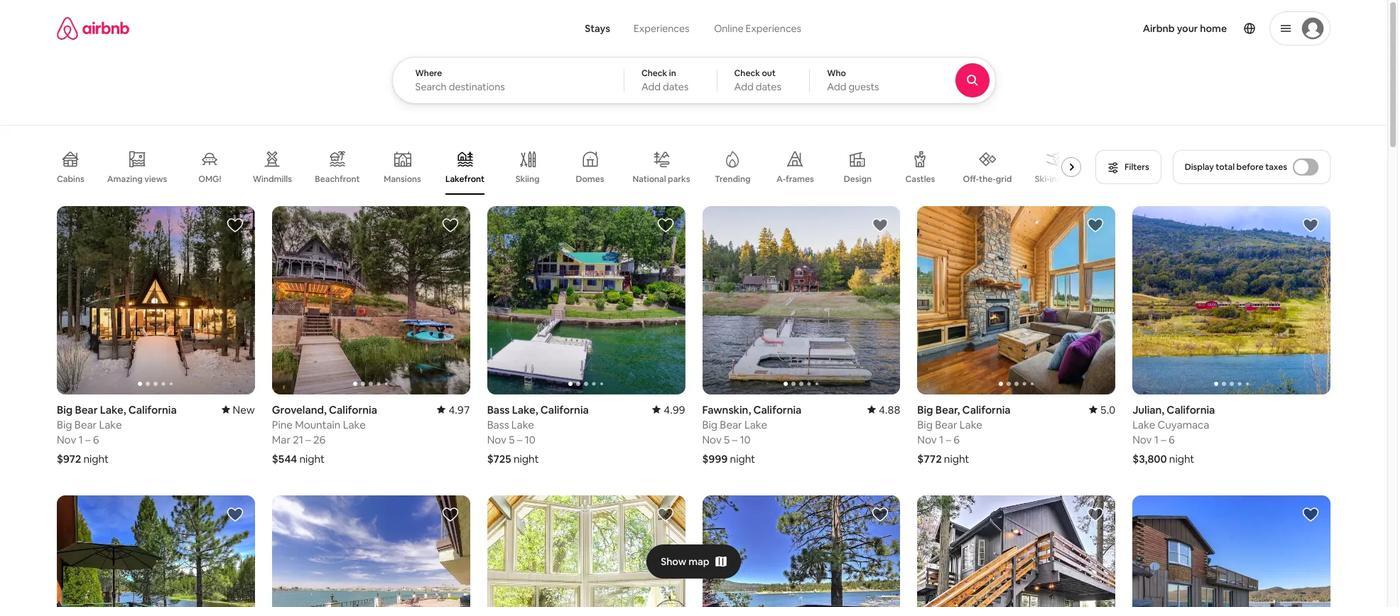 Task type: locate. For each thing, give the bounding box(es) containing it.
–
[[85, 433, 91, 446], [306, 433, 311, 446], [733, 433, 738, 446], [946, 433, 952, 446], [517, 433, 523, 446], [1162, 433, 1167, 446]]

check left out
[[735, 68, 761, 79]]

3 – from the left
[[733, 433, 738, 446]]

None search field
[[392, 0, 1035, 104]]

display total before taxes
[[1185, 161, 1288, 173]]

dates
[[663, 80, 689, 93], [756, 80, 782, 93]]

2 add from the left
[[735, 80, 754, 93]]

bass lake, california bass lake nov 5 – 10 $725 night
[[487, 403, 589, 466]]

2 add to wishlist: lake arrowhead, california image from the left
[[1088, 506, 1105, 523]]

add inside check in add dates
[[642, 80, 661, 93]]

1 1 from the left
[[79, 433, 83, 446]]

3 lake from the left
[[745, 418, 768, 431]]

night right $772
[[945, 452, 970, 466]]

10 inside fawnskin, california big bear lake nov 5 – 10 $999 night
[[740, 433, 751, 446]]

add to wishlist: big bear lake, california image
[[227, 217, 244, 234], [872, 506, 889, 523], [1303, 506, 1320, 523]]

2 night from the left
[[300, 452, 325, 466]]

5.0 out of 5 average rating image
[[1090, 403, 1116, 416]]

1 6 from the left
[[93, 433, 99, 446]]

night right $999
[[730, 452, 756, 466]]

$972
[[57, 452, 81, 466]]

1 horizontal spatial dates
[[756, 80, 782, 93]]

julian,
[[1133, 403, 1165, 416]]

bass
[[487, 403, 510, 416], [487, 418, 509, 431]]

0 horizontal spatial add
[[642, 80, 661, 93]]

taxes
[[1266, 161, 1288, 173]]

1 up $772
[[940, 433, 944, 446]]

off-the-grid
[[963, 173, 1012, 185]]

nov
[[57, 433, 76, 446], [703, 433, 722, 446], [918, 433, 937, 446], [487, 433, 507, 446], [1133, 433, 1153, 446]]

add down who
[[828, 80, 847, 93]]

bass right "4.97"
[[487, 403, 510, 416]]

nov inside fawnskin, california big bear lake nov 5 – 10 $999 night
[[703, 433, 722, 446]]

nov up $725
[[487, 433, 507, 446]]

5
[[724, 433, 730, 446], [509, 433, 515, 446]]

– inside the groveland, california pine mountain lake mar 21 – 26 $544 night
[[306, 433, 311, 446]]

4 night from the left
[[945, 452, 970, 466]]

the-
[[980, 173, 996, 185]]

0 horizontal spatial add to wishlist: lake arrowhead, california image
[[657, 506, 674, 523]]

dates inside check in add dates
[[663, 80, 689, 93]]

stays
[[585, 22, 611, 35]]

5 inside fawnskin, california big bear lake nov 5 – 10 $999 night
[[724, 433, 730, 446]]

display
[[1185, 161, 1215, 173]]

10 inside bass lake, california bass lake nov 5 – 10 $725 night
[[525, 433, 536, 446]]

0 horizontal spatial dates
[[663, 80, 689, 93]]

6
[[93, 433, 99, 446], [954, 433, 960, 446], [1169, 433, 1176, 446]]

check in add dates
[[642, 68, 689, 93]]

0 horizontal spatial 5
[[509, 433, 515, 446]]

6 night from the left
[[1170, 452, 1195, 466]]

2 horizontal spatial add to wishlist: big bear lake, california image
[[1303, 506, 1320, 523]]

check for check in add dates
[[642, 68, 668, 79]]

check inside check out add dates
[[735, 68, 761, 79]]

dates for check out add dates
[[756, 80, 782, 93]]

add down the experiences button
[[642, 80, 661, 93]]

experiences right online
[[746, 22, 802, 35]]

night
[[83, 452, 109, 466], [300, 452, 325, 466], [730, 452, 756, 466], [945, 452, 970, 466], [514, 452, 539, 466], [1170, 452, 1195, 466]]

10
[[740, 433, 751, 446], [525, 433, 536, 446]]

bear inside the big bear, california big bear lake nov 1 – 6 $772 night
[[936, 418, 958, 431]]

6 california from the left
[[1167, 403, 1216, 416]]

night right $3,800
[[1170, 452, 1195, 466]]

5 nov from the left
[[1133, 433, 1153, 446]]

add to wishlist: south lake tahoe, california image
[[227, 506, 244, 523]]

3 1 from the left
[[1155, 433, 1159, 446]]

california inside the big bear, california big bear lake nov 1 – 6 $772 night
[[963, 403, 1011, 416]]

5 for bass
[[509, 433, 515, 446]]

experiences
[[634, 22, 690, 35], [746, 22, 802, 35]]

1 inside "julian, california lake cuyamaca nov 1 – 6 $3,800 night"
[[1155, 433, 1159, 446]]

night inside bass lake, california bass lake nov 5 – 10 $725 night
[[514, 452, 539, 466]]

check
[[642, 68, 668, 79], [735, 68, 761, 79]]

4 california from the left
[[963, 403, 1011, 416]]

4 lake from the left
[[960, 418, 983, 431]]

3 california from the left
[[754, 403, 802, 416]]

grid
[[996, 173, 1012, 185]]

5 night from the left
[[514, 452, 539, 466]]

2 bass from the top
[[487, 418, 509, 431]]

1 add to wishlist: lake arrowhead, california image from the left
[[657, 506, 674, 523]]

1 dates from the left
[[663, 80, 689, 93]]

nov up $772
[[918, 433, 937, 446]]

california inside the groveland, california pine mountain lake mar 21 – 26 $544 night
[[329, 403, 377, 416]]

group
[[57, 139, 1088, 195], [57, 206, 255, 394], [272, 206, 470, 394], [487, 206, 686, 394], [703, 206, 901, 394], [918, 206, 1116, 394], [1133, 206, 1331, 394], [57, 495, 255, 607], [272, 495, 470, 607], [487, 495, 686, 607], [703, 495, 901, 607], [918, 495, 1116, 607], [1133, 495, 1331, 607]]

check out add dates
[[735, 68, 782, 93]]

ski-in/out
[[1036, 173, 1075, 185]]

nov inside bass lake, california bass lake nov 5 – 10 $725 night
[[487, 433, 507, 446]]

california inside bass lake, california bass lake nov 5 – 10 $725 night
[[541, 403, 589, 416]]

add
[[642, 80, 661, 93], [735, 80, 754, 93], [828, 80, 847, 93]]

2 10 from the left
[[525, 433, 536, 446]]

– inside "julian, california lake cuyamaca nov 1 – 6 $3,800 night"
[[1162, 433, 1167, 446]]

2 nov from the left
[[703, 433, 722, 446]]

what can we help you find? tab list
[[574, 14, 702, 43]]

a-
[[777, 173, 786, 185]]

1 lake, from the left
[[100, 403, 126, 416]]

california
[[128, 403, 177, 416], [329, 403, 377, 416], [754, 403, 802, 416], [963, 403, 1011, 416], [541, 403, 589, 416], [1167, 403, 1216, 416]]

2 horizontal spatial add
[[828, 80, 847, 93]]

5 for bear
[[724, 433, 730, 446]]

who add guests
[[828, 68, 880, 93]]

6 inside the big bear, california big bear lake nov 1 – 6 $772 night
[[954, 433, 960, 446]]

skiing
[[516, 173, 540, 185]]

airbnb your home link
[[1135, 14, 1236, 43]]

beachfront
[[315, 173, 360, 185]]

0 horizontal spatial 10
[[525, 433, 536, 446]]

$544
[[272, 452, 297, 466]]

5 california from the left
[[541, 403, 589, 416]]

3 night from the left
[[730, 452, 756, 466]]

groveland,
[[272, 403, 327, 416]]

2 horizontal spatial 1
[[1155, 433, 1159, 446]]

dates inside check out add dates
[[756, 80, 782, 93]]

1 horizontal spatial check
[[735, 68, 761, 79]]

3 6 from the left
[[1169, 433, 1176, 446]]

check left in
[[642, 68, 668, 79]]

night down 26
[[300, 452, 325, 466]]

lakefront
[[446, 173, 485, 185]]

home
[[1201, 22, 1228, 35]]

airbnb your home
[[1143, 22, 1228, 35]]

lake, inside bass lake, california bass lake nov 5 – 10 $725 night
[[512, 403, 539, 416]]

1 horizontal spatial add
[[735, 80, 754, 93]]

1 5 from the left
[[724, 433, 730, 446]]

stays button
[[574, 14, 622, 43]]

dates down out
[[756, 80, 782, 93]]

Where field
[[415, 80, 601, 93]]

lake inside fawnskin, california big bear lake nov 5 – 10 $999 night
[[745, 418, 768, 431]]

2 6 from the left
[[954, 433, 960, 446]]

display total before taxes button
[[1173, 150, 1331, 184]]

1 nov from the left
[[57, 433, 76, 446]]

4 nov from the left
[[487, 433, 507, 446]]

show map button
[[647, 544, 741, 579]]

add inside who add guests
[[828, 80, 847, 93]]

dates down in
[[663, 80, 689, 93]]

cabins
[[57, 173, 84, 185]]

6 lake from the left
[[1133, 418, 1156, 431]]

1 horizontal spatial 5
[[724, 433, 730, 446]]

bear,
[[936, 403, 961, 416]]

4 – from the left
[[946, 433, 952, 446]]

add to wishlist: bass lake, california image
[[657, 217, 674, 234]]

2 – from the left
[[306, 433, 311, 446]]

0 horizontal spatial experiences
[[634, 22, 690, 35]]

nov up $3,800
[[1133, 433, 1153, 446]]

omg!
[[198, 173, 221, 185]]

1 night from the left
[[83, 452, 109, 466]]

cuyamaca
[[1158, 418, 1210, 431]]

lake,
[[100, 403, 126, 416], [512, 403, 539, 416]]

0 horizontal spatial check
[[642, 68, 668, 79]]

filters button
[[1096, 150, 1162, 184]]

3 nov from the left
[[918, 433, 937, 446]]

1 horizontal spatial experiences
[[746, 22, 802, 35]]

check inside check in add dates
[[642, 68, 668, 79]]

1 horizontal spatial add to wishlist: big bear lake, california image
[[872, 506, 889, 523]]

1 check from the left
[[642, 68, 668, 79]]

before
[[1237, 161, 1264, 173]]

groveland, california pine mountain lake mar 21 – 26 $544 night
[[272, 403, 377, 466]]

1 horizontal spatial 6
[[954, 433, 960, 446]]

1 10 from the left
[[740, 433, 751, 446]]

$725
[[487, 452, 512, 466]]

2 lake from the left
[[343, 418, 366, 431]]

ski-
[[1036, 173, 1050, 185]]

mountain
[[295, 418, 341, 431]]

1 experiences from the left
[[634, 22, 690, 35]]

night right $725
[[514, 452, 539, 466]]

amazing
[[107, 173, 143, 185]]

add inside check out add dates
[[735, 80, 754, 93]]

5 up $999
[[724, 433, 730, 446]]

filters
[[1125, 161, 1150, 173]]

big inside fawnskin, california big bear lake nov 5 – 10 $999 night
[[703, 418, 718, 431]]

21
[[293, 433, 304, 446]]

bass up $725
[[487, 418, 509, 431]]

1 up $3,800
[[1155, 433, 1159, 446]]

lake
[[99, 418, 122, 431], [343, 418, 366, 431], [745, 418, 768, 431], [960, 418, 983, 431], [512, 418, 534, 431], [1133, 418, 1156, 431]]

add for check out add dates
[[735, 80, 754, 93]]

0 horizontal spatial 1
[[79, 433, 83, 446]]

big bear lake, california big bear lake nov 1 – 6 $972 night
[[57, 403, 177, 466]]

where
[[415, 68, 442, 79]]

a-frames
[[777, 173, 814, 185]]

5 up $725
[[509, 433, 515, 446]]

airbnb
[[1143, 22, 1175, 35]]

5 inside bass lake, california bass lake nov 5 – 10 $725 night
[[509, 433, 515, 446]]

1 vertical spatial bass
[[487, 418, 509, 431]]

add to wishlist: lake arrowhead, california image
[[657, 506, 674, 523], [1088, 506, 1105, 523]]

nov up $999
[[703, 433, 722, 446]]

2 experiences from the left
[[746, 22, 802, 35]]

bear
[[75, 403, 98, 416], [75, 418, 97, 431], [720, 418, 743, 431], [936, 418, 958, 431]]

experiences inside button
[[634, 22, 690, 35]]

0 horizontal spatial lake,
[[100, 403, 126, 416]]

1 inside the big bear, california big bear lake nov 1 – 6 $772 night
[[940, 433, 944, 446]]

add down "online experiences"
[[735, 80, 754, 93]]

1 up "$972"
[[79, 433, 83, 446]]

1 california from the left
[[128, 403, 177, 416]]

2 5 from the left
[[509, 433, 515, 446]]

design
[[844, 173, 872, 185]]

1 horizontal spatial 1
[[940, 433, 944, 446]]

california inside fawnskin, california big bear lake nov 5 – 10 $999 night
[[754, 403, 802, 416]]

experiences up in
[[634, 22, 690, 35]]

lake inside big bear lake, california big bear lake nov 1 – 6 $972 night
[[99, 418, 122, 431]]

1 – from the left
[[85, 433, 91, 446]]

0 horizontal spatial add to wishlist: big bear lake, california image
[[227, 217, 244, 234]]

map
[[689, 555, 710, 568]]

1 horizontal spatial add to wishlist: lake arrowhead, california image
[[1088, 506, 1105, 523]]

nov up "$972"
[[57, 433, 76, 446]]

1 lake from the left
[[99, 418, 122, 431]]

2 dates from the left
[[756, 80, 782, 93]]

pine
[[272, 418, 293, 431]]

none search field containing stays
[[392, 0, 1035, 104]]

0 horizontal spatial 6
[[93, 433, 99, 446]]

1 horizontal spatial 10
[[740, 433, 751, 446]]

6 – from the left
[[1162, 433, 1167, 446]]

0 vertical spatial bass
[[487, 403, 510, 416]]

2 lake, from the left
[[512, 403, 539, 416]]

night right "$972"
[[83, 452, 109, 466]]

6 inside big bear lake, california big bear lake nov 1 – 6 $972 night
[[93, 433, 99, 446]]

night inside fawnskin, california big bear lake nov 5 – 10 $999 night
[[730, 452, 756, 466]]

2 horizontal spatial 6
[[1169, 433, 1176, 446]]

5 – from the left
[[517, 433, 523, 446]]

2 california from the left
[[329, 403, 377, 416]]

2 check from the left
[[735, 68, 761, 79]]

2 1 from the left
[[940, 433, 944, 446]]

1
[[79, 433, 83, 446], [940, 433, 944, 446], [1155, 433, 1159, 446]]

add to wishlist: big bear, california image
[[1088, 217, 1105, 234]]

1 add from the left
[[642, 80, 661, 93]]

national parks
[[633, 173, 691, 185]]

online experiences
[[714, 22, 802, 35]]

lake inside the groveland, california pine mountain lake mar 21 – 26 $544 night
[[343, 418, 366, 431]]

4.88
[[879, 403, 901, 416]]

in/out
[[1050, 173, 1075, 185]]

night inside big bear lake, california big bear lake nov 1 – 6 $972 night
[[83, 452, 109, 466]]

in
[[669, 68, 677, 79]]

experiences button
[[622, 14, 702, 43]]

5 lake from the left
[[512, 418, 534, 431]]

1 horizontal spatial lake,
[[512, 403, 539, 416]]

4.99
[[664, 403, 686, 416]]

3 add from the left
[[828, 80, 847, 93]]

– inside big bear lake, california big bear lake nov 1 – 6 $972 night
[[85, 433, 91, 446]]



Task type: vqa. For each thing, say whether or not it's contained in the screenshot.


Task type: describe. For each thing, give the bounding box(es) containing it.
show map
[[661, 555, 710, 568]]

nov inside "julian, california lake cuyamaca nov 1 – 6 $3,800 night"
[[1133, 433, 1153, 446]]

out
[[762, 68, 776, 79]]

stays tab panel
[[392, 57, 1035, 104]]

off-
[[963, 173, 980, 185]]

$999
[[703, 452, 728, 466]]

add to wishlist: fawnskin, california image
[[872, 217, 889, 234]]

parks
[[668, 173, 691, 185]]

group containing amazing views
[[57, 139, 1088, 195]]

windmills
[[253, 173, 292, 185]]

4.88 out of 5 average rating image
[[868, 403, 901, 416]]

trending
[[715, 173, 751, 185]]

add for check in add dates
[[642, 80, 661, 93]]

5.0
[[1101, 403, 1116, 416]]

mansions
[[384, 173, 421, 185]]

nov inside the big bear, california big bear lake nov 1 – 6 $772 night
[[918, 433, 937, 446]]

night inside the groveland, california pine mountain lake mar 21 – 26 $544 night
[[300, 452, 325, 466]]

guests
[[849, 80, 880, 93]]

bear inside fawnskin, california big bear lake nov 5 – 10 $999 night
[[720, 418, 743, 431]]

$3,800
[[1133, 452, 1168, 466]]

california inside big bear lake, california big bear lake nov 1 – 6 $972 night
[[128, 403, 177, 416]]

domes
[[576, 173, 605, 185]]

new
[[233, 403, 255, 416]]

fawnskin,
[[703, 403, 751, 416]]

new place to stay image
[[221, 403, 255, 416]]

show
[[661, 555, 687, 568]]

1 inside big bear lake, california big bear lake nov 1 – 6 $972 night
[[79, 433, 83, 446]]

california inside "julian, california lake cuyamaca nov 1 – 6 $3,800 night"
[[1167, 403, 1216, 416]]

$772
[[918, 452, 942, 466]]

night inside the big bear, california big bear lake nov 1 – 6 $772 night
[[945, 452, 970, 466]]

julian, california lake cuyamaca nov 1 – 6 $3,800 night
[[1133, 403, 1216, 466]]

lake inside the big bear, california big bear lake nov 1 – 6 $772 night
[[960, 418, 983, 431]]

lake inside bass lake, california bass lake nov 5 – 10 $725 night
[[512, 418, 534, 431]]

who
[[828, 68, 847, 79]]

add to wishlist: groveland, california image
[[442, 217, 459, 234]]

check for check out add dates
[[735, 68, 761, 79]]

amazing views
[[107, 173, 167, 185]]

nov inside big bear lake, california big bear lake nov 1 – 6 $972 night
[[57, 433, 76, 446]]

add to wishlist: julian, california image
[[1303, 217, 1320, 234]]

10 for bass
[[525, 433, 536, 446]]

26
[[314, 433, 326, 446]]

lake inside "julian, california lake cuyamaca nov 1 – 6 $3,800 night"
[[1133, 418, 1156, 431]]

1 bass from the top
[[487, 403, 510, 416]]

your
[[1178, 22, 1199, 35]]

10 for bear
[[740, 433, 751, 446]]

profile element
[[836, 0, 1331, 57]]

fawnskin, california big bear lake nov 5 – 10 $999 night
[[703, 403, 802, 466]]

big bear, california big bear lake nov 1 – 6 $772 night
[[918, 403, 1011, 466]]

– inside bass lake, california bass lake nov 5 – 10 $725 night
[[517, 433, 523, 446]]

dates for check in add dates
[[663, 80, 689, 93]]

total
[[1216, 161, 1235, 173]]

online
[[714, 22, 744, 35]]

6 inside "julian, california lake cuyamaca nov 1 – 6 $3,800 night"
[[1169, 433, 1176, 446]]

national
[[633, 173, 666, 185]]

frames
[[786, 173, 814, 185]]

views
[[145, 173, 167, 185]]

4.97
[[449, 403, 470, 416]]

4.97 out of 5 average rating image
[[437, 403, 470, 416]]

castles
[[906, 173, 936, 185]]

– inside the big bear, california big bear lake nov 1 – 6 $772 night
[[946, 433, 952, 446]]

add to wishlist: victorville, california image
[[442, 506, 459, 523]]

mar
[[272, 433, 291, 446]]

4.99 out of 5 average rating image
[[653, 403, 686, 416]]

– inside fawnskin, california big bear lake nov 5 – 10 $999 night
[[733, 433, 738, 446]]

lake, inside big bear lake, california big bear lake nov 1 – 6 $972 night
[[100, 403, 126, 416]]

online experiences link
[[702, 14, 814, 43]]

night inside "julian, california lake cuyamaca nov 1 – 6 $3,800 night"
[[1170, 452, 1195, 466]]



